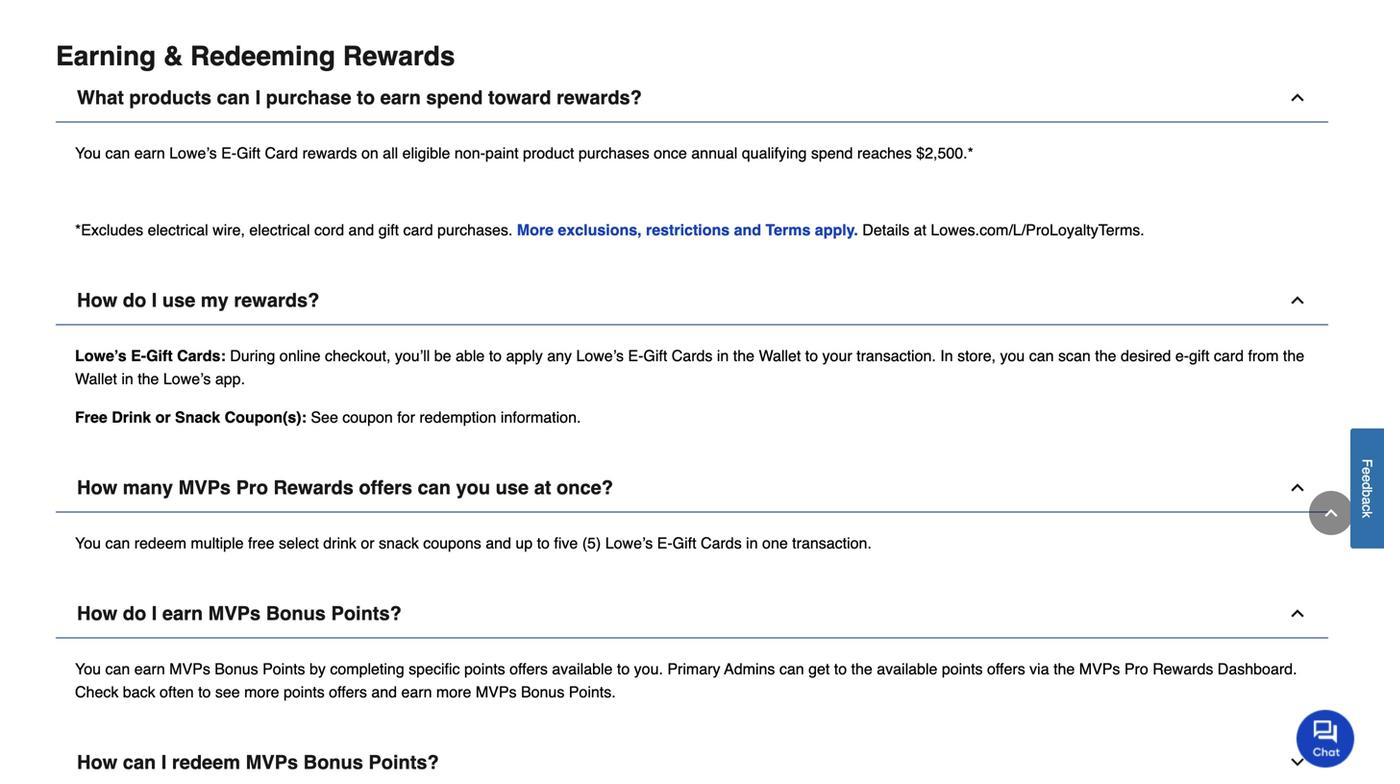 Task type: locate. For each thing, give the bounding box(es) containing it.
rewards inside button
[[274, 477, 354, 499]]

i inside button
[[152, 289, 157, 312]]

can
[[217, 87, 250, 109], [105, 144, 130, 162], [1030, 347, 1054, 365], [418, 477, 451, 499], [105, 535, 130, 552], [105, 661, 130, 678], [780, 661, 804, 678], [123, 752, 156, 774]]

how do i earn mvps bonus points? button
[[56, 590, 1329, 639]]

e up "b"
[[1360, 475, 1376, 482]]

app.
[[215, 370, 245, 388]]

chevron up image for how do i use my rewards?
[[1289, 291, 1308, 310]]

i down earning & redeeming rewards
[[255, 87, 261, 109]]

bonus up points
[[266, 603, 326, 625]]

2 vertical spatial in
[[746, 535, 758, 552]]

more down specific
[[436, 684, 472, 702]]

0 vertical spatial use
[[162, 289, 196, 312]]

can down earning & redeeming rewards
[[217, 87, 250, 109]]

2 chevron up image from the top
[[1289, 291, 1308, 310]]

at left once?
[[534, 477, 551, 499]]

how up the check
[[77, 603, 118, 625]]

2 vertical spatial you
[[75, 661, 101, 678]]

0 vertical spatial redeem
[[134, 535, 186, 552]]

do inside button
[[123, 603, 146, 625]]

scan
[[1059, 347, 1091, 365]]

0 horizontal spatial gift
[[379, 221, 399, 239]]

do up back
[[123, 603, 146, 625]]

1 you from the top
[[75, 144, 101, 162]]

rewards? up online at top left
[[234, 289, 320, 312]]

1 chevron up image from the top
[[1289, 88, 1308, 107]]

points left via
[[942, 661, 983, 678]]

the right from
[[1284, 347, 1305, 365]]

many
[[123, 477, 173, 499]]

1 vertical spatial spend
[[811, 144, 853, 162]]

do
[[123, 289, 146, 312], [123, 603, 146, 625]]

1 vertical spatial do
[[123, 603, 146, 625]]

check
[[75, 684, 119, 702]]

rewards up what products can i purchase to earn spend toward rewards?
[[343, 41, 455, 72]]

e- right any on the top left of the page
[[628, 347, 644, 365]]

lowe's down cards:
[[163, 370, 211, 388]]

chevron up image inside how many mvps pro rewards offers can you use at once? button
[[1289, 478, 1308, 498]]

2 how from the top
[[77, 477, 118, 499]]

can up the check
[[105, 661, 130, 678]]

how down *excludes
[[77, 289, 118, 312]]

1 horizontal spatial use
[[496, 477, 529, 499]]

and down the completing
[[371, 684, 397, 702]]

often
[[160, 684, 194, 702]]

cards down "how do i use my rewards?" button
[[672, 347, 713, 365]]

cards left one
[[701, 535, 742, 552]]

drink
[[323, 535, 357, 552]]

1 vertical spatial gift
[[1190, 347, 1210, 365]]

points right specific
[[464, 661, 505, 678]]

gift down how many mvps pro rewards offers can you use at once? button
[[673, 535, 697, 552]]

1 vertical spatial rewards
[[274, 477, 354, 499]]

how inside how do i earn mvps bonus points? button
[[77, 603, 118, 625]]

1 vertical spatial cards
[[701, 535, 742, 552]]

1 vertical spatial rewards?
[[234, 289, 320, 312]]

and
[[349, 221, 374, 239], [734, 221, 762, 239], [486, 535, 511, 552], [371, 684, 397, 702]]

earn up back
[[134, 661, 165, 678]]

at inside how many mvps pro rewards offers can you use at once? button
[[534, 477, 551, 499]]

transaction. left in
[[857, 347, 936, 365]]

you
[[75, 144, 101, 162], [75, 535, 101, 552], [75, 661, 101, 678]]

f e e d b a c k button
[[1351, 429, 1385, 549]]

1 horizontal spatial spend
[[811, 144, 853, 162]]

redeem down see
[[172, 752, 240, 774]]

0 horizontal spatial rewards?
[[234, 289, 320, 312]]

0 horizontal spatial pro
[[236, 477, 268, 499]]

1 horizontal spatial card
[[1214, 347, 1244, 365]]

gift down "how do i use my rewards?" button
[[644, 347, 668, 365]]

at right the details
[[914, 221, 927, 239]]

points? inside button
[[369, 752, 439, 774]]

1 horizontal spatial available
[[877, 661, 938, 678]]

3 how from the top
[[77, 603, 118, 625]]

1 how from the top
[[77, 289, 118, 312]]

coupon(s):
[[225, 409, 307, 426]]

reaches
[[858, 144, 912, 162]]

drink
[[112, 409, 151, 426]]

i up back
[[152, 603, 157, 625]]

*excludes
[[75, 221, 143, 239]]

chevron up image
[[1289, 88, 1308, 107], [1289, 291, 1308, 310]]

0 horizontal spatial use
[[162, 289, 196, 312]]

f
[[1360, 459, 1376, 467]]

0 horizontal spatial more
[[244, 684, 279, 702]]

how many mvps pro rewards offers can you use at once? button
[[56, 464, 1329, 513]]

0 horizontal spatial at
[[534, 477, 551, 499]]

do inside button
[[123, 289, 146, 312]]

3 you from the top
[[75, 661, 101, 678]]

redeem left multiple
[[134, 535, 186, 552]]

how left many at bottom
[[77, 477, 118, 499]]

chevron up image left the k
[[1322, 504, 1341, 523]]

1 horizontal spatial at
[[914, 221, 927, 239]]

spend left reaches
[[811, 144, 853, 162]]

desired
[[1121, 347, 1172, 365]]

e- inside during online checkout, you'll be able to apply any lowe's e-gift cards in the wallet to your transaction. in store, you can scan the desired e-gift card from the wallet in the lowe's app.
[[628, 347, 644, 365]]

transaction.
[[857, 347, 936, 365], [793, 535, 872, 552]]

to up on
[[357, 87, 375, 109]]

earn
[[380, 87, 421, 109], [134, 144, 165, 162], [162, 603, 203, 625], [134, 661, 165, 678], [401, 684, 432, 702]]

rewards? up purchases
[[557, 87, 642, 109]]

0 vertical spatial you
[[75, 144, 101, 162]]

0 vertical spatial do
[[123, 289, 146, 312]]

see
[[311, 409, 338, 426]]

the right scan
[[1095, 347, 1117, 365]]

wallet up free
[[75, 370, 117, 388]]

rewards left dashboard.
[[1153, 661, 1214, 678]]

by
[[310, 661, 326, 678]]

details
[[863, 221, 910, 239]]

4 how from the top
[[77, 752, 118, 774]]

1 horizontal spatial gift
[[1190, 347, 1210, 365]]

card left from
[[1214, 347, 1244, 365]]

0 horizontal spatial spend
[[426, 87, 483, 109]]

2 more from the left
[[436, 684, 472, 702]]

i up lowe's e-gift cards:
[[152, 289, 157, 312]]

product
[[523, 144, 574, 162]]

i down often
[[161, 752, 167, 774]]

0 vertical spatial you
[[1001, 347, 1025, 365]]

2 you from the top
[[75, 535, 101, 552]]

i
[[255, 87, 261, 109], [152, 289, 157, 312], [152, 603, 157, 625], [161, 752, 167, 774]]

i inside button
[[161, 752, 167, 774]]

pro
[[236, 477, 268, 499], [1125, 661, 1149, 678]]

you inside "you can earn mvps bonus points by completing specific points offers available to you. primary admins can get to the available points offers via the mvps pro rewards dashboard. check back often to see more points offers and earn more mvps bonus points."
[[75, 661, 101, 678]]

do up lowe's e-gift cards:
[[123, 289, 146, 312]]

0 horizontal spatial in
[[121, 370, 133, 388]]

1 vertical spatial card
[[1214, 347, 1244, 365]]

how many mvps pro rewards offers can you use at once?
[[77, 477, 613, 499]]

e up d
[[1360, 467, 1376, 475]]

can left scan
[[1030, 347, 1054, 365]]

chevron up image for how many mvps pro rewards offers can you use at once?
[[1289, 478, 1308, 498]]

0 vertical spatial in
[[717, 347, 729, 365]]

use
[[162, 289, 196, 312], [496, 477, 529, 499]]

products
[[129, 87, 212, 109]]

1 horizontal spatial more
[[436, 684, 472, 702]]

how inside how many mvps pro rewards offers can you use at once? button
[[77, 477, 118, 499]]

online
[[280, 347, 321, 365]]

wire,
[[213, 221, 245, 239]]

1 horizontal spatial or
[[361, 535, 375, 552]]

able
[[456, 347, 485, 365]]

in down "how do i use my rewards?" button
[[717, 347, 729, 365]]

once?
[[557, 477, 613, 499]]

earn up all
[[380, 87, 421, 109]]

e-
[[221, 144, 237, 162], [131, 347, 146, 365], [628, 347, 644, 365], [657, 535, 673, 552]]

electrical left cord on the top left
[[249, 221, 310, 239]]

1 vertical spatial you
[[75, 535, 101, 552]]

you can earn lowe's e-gift card rewards on all eligible non-paint product purchases once annual qualifying spend reaches $2,500.*
[[75, 144, 978, 162]]

your
[[823, 347, 853, 365]]

how can i redeem mvps bonus points?
[[77, 752, 439, 774]]

spend up non- at top left
[[426, 87, 483, 109]]

to inside button
[[357, 87, 375, 109]]

1 horizontal spatial you
[[1001, 347, 1025, 365]]

0 vertical spatial cards
[[672, 347, 713, 365]]

available right get
[[877, 661, 938, 678]]

you right store,
[[1001, 347, 1025, 365]]

rewards inside "you can earn mvps bonus points by completing specific points offers available to you. primary admins can get to the available points offers via the mvps pro rewards dashboard. check back often to see more points offers and earn more mvps bonus points."
[[1153, 661, 1214, 678]]

bonus left the 'points.'
[[521, 684, 565, 702]]

chevron up image up dashboard.
[[1289, 604, 1308, 624]]

can inside during online checkout, you'll be able to apply any lowe's e-gift cards in the wallet to your transaction. in store, you can scan the desired e-gift card from the wallet in the lowe's app.
[[1030, 347, 1054, 365]]

available
[[552, 661, 613, 678], [877, 661, 938, 678]]

coupon
[[343, 409, 393, 426]]

wallet left your
[[759, 347, 801, 365]]

five
[[554, 535, 578, 552]]

in left one
[[746, 535, 758, 552]]

2 vertical spatial chevron up image
[[1289, 604, 1308, 624]]

0 vertical spatial chevron up image
[[1289, 478, 1308, 498]]

0 vertical spatial transaction.
[[857, 347, 936, 365]]

earn inside how do i earn mvps bonus points? button
[[162, 603, 203, 625]]

electrical left 'wire,'
[[148, 221, 208, 239]]

use up up
[[496, 477, 529, 499]]

earn inside what products can i purchase to earn spend toward rewards? button
[[380, 87, 421, 109]]

all
[[383, 144, 398, 162]]

at
[[914, 221, 927, 239], [534, 477, 551, 499]]

use left my
[[162, 289, 196, 312]]

&
[[163, 41, 183, 72]]

i for earn
[[152, 603, 157, 625]]

the right get
[[852, 661, 873, 678]]

1 horizontal spatial pro
[[1125, 661, 1149, 678]]

can down many at bottom
[[105, 535, 130, 552]]

points down by
[[284, 684, 325, 702]]

how for how do i use my rewards?
[[77, 289, 118, 312]]

points
[[464, 661, 505, 678], [942, 661, 983, 678], [284, 684, 325, 702]]

gift right the desired
[[1190, 347, 1210, 365]]

0 vertical spatial card
[[403, 221, 433, 239]]

you for how many mvps pro rewards offers can you use at once?
[[75, 535, 101, 552]]

you up the you can redeem multiple free select drink or snack coupons and up to five (5) lowe's e-gift cards in one transaction.
[[456, 477, 491, 499]]

chevron up image left the "scroll to top" "element"
[[1289, 478, 1308, 498]]

how inside "how do i use my rewards?" button
[[77, 289, 118, 312]]

can down back
[[123, 752, 156, 774]]

2 do from the top
[[123, 603, 146, 625]]

paint
[[486, 144, 519, 162]]

2 vertical spatial rewards
[[1153, 661, 1214, 678]]

0 vertical spatial pro
[[236, 477, 268, 499]]

gift right cord on the top left
[[379, 221, 399, 239]]

1 vertical spatial chevron up image
[[1322, 504, 1341, 523]]

more down points
[[244, 684, 279, 702]]

gift inside during online checkout, you'll be able to apply any lowe's e-gift cards in the wallet to your transaction. in store, you can scan the desired e-gift card from the wallet in the lowe's app.
[[1190, 347, 1210, 365]]

0 horizontal spatial wallet
[[75, 370, 117, 388]]

how do i use my rewards?
[[77, 289, 320, 312]]

1 vertical spatial chevron up image
[[1289, 291, 1308, 310]]

select
[[279, 535, 319, 552]]

0 vertical spatial or
[[155, 409, 171, 426]]

e- left the card
[[221, 144, 237, 162]]

lowe's
[[169, 144, 217, 162], [75, 347, 127, 365], [576, 347, 624, 365], [163, 370, 211, 388], [606, 535, 653, 552]]

0 vertical spatial wallet
[[759, 347, 801, 365]]

rewards
[[343, 41, 455, 72], [274, 477, 354, 499], [1153, 661, 1214, 678]]

store,
[[958, 347, 996, 365]]

how for how do i earn mvps bonus points?
[[77, 603, 118, 625]]

1 vertical spatial points?
[[369, 752, 439, 774]]

chevron up image
[[1289, 478, 1308, 498], [1322, 504, 1341, 523], [1289, 604, 1308, 624]]

1 vertical spatial at
[[534, 477, 551, 499]]

1 vertical spatial use
[[496, 477, 529, 499]]

rewards up select
[[274, 477, 354, 499]]

on
[[361, 144, 379, 162]]

lowe's down products
[[169, 144, 217, 162]]

earn down multiple
[[162, 603, 203, 625]]

the
[[733, 347, 755, 365], [1095, 347, 1117, 365], [1284, 347, 1305, 365], [138, 370, 159, 388], [852, 661, 873, 678], [1054, 661, 1075, 678]]

offers up snack
[[359, 477, 412, 499]]

do for use
[[123, 289, 146, 312]]

do for earn
[[123, 603, 146, 625]]

the down lowe's e-gift cards:
[[138, 370, 159, 388]]

transaction. right one
[[793, 535, 872, 552]]

0 horizontal spatial electrical
[[148, 221, 208, 239]]

1 electrical from the left
[[148, 221, 208, 239]]

chevron up image inside what products can i purchase to earn spend toward rewards? button
[[1289, 88, 1308, 107]]

offers left via
[[988, 661, 1026, 678]]

i for use
[[152, 289, 157, 312]]

1 horizontal spatial wallet
[[759, 347, 801, 365]]

toward
[[488, 87, 551, 109]]

purchase
[[266, 87, 352, 109]]

1 vertical spatial you
[[456, 477, 491, 499]]

1 vertical spatial transaction.
[[793, 535, 872, 552]]

1 vertical spatial wallet
[[75, 370, 117, 388]]

bonus
[[266, 603, 326, 625], [215, 661, 258, 678], [521, 684, 565, 702], [304, 752, 363, 774]]

1 do from the top
[[123, 289, 146, 312]]

1 horizontal spatial rewards?
[[557, 87, 642, 109]]

0 horizontal spatial points
[[284, 684, 325, 702]]

and left terms
[[734, 221, 762, 239]]

can inside button
[[123, 752, 156, 774]]

points? inside button
[[331, 603, 402, 625]]

apply
[[506, 347, 543, 365]]

the right via
[[1054, 661, 1075, 678]]

lowe's right any on the top left of the page
[[576, 347, 624, 365]]

1 vertical spatial in
[[121, 370, 133, 388]]

chat invite button image
[[1297, 710, 1356, 768]]

1 vertical spatial pro
[[1125, 661, 1149, 678]]

eligible
[[403, 144, 450, 162]]

0 vertical spatial chevron up image
[[1289, 88, 1308, 107]]

*excludes electrical wire, electrical cord and gift card purchases. more exclusions, restrictions and terms apply. details at lowes.com/l/proloyaltyterms.
[[75, 221, 1145, 239]]

offers inside button
[[359, 477, 412, 499]]

0 vertical spatial spend
[[426, 87, 483, 109]]

points
[[263, 661, 305, 678]]

chevron up image inside how do i earn mvps bonus points? button
[[1289, 604, 1308, 624]]

0 vertical spatial points?
[[331, 603, 402, 625]]

1 vertical spatial redeem
[[172, 752, 240, 774]]

0 vertical spatial gift
[[379, 221, 399, 239]]

2 available from the left
[[877, 661, 938, 678]]

0 vertical spatial rewards
[[343, 41, 455, 72]]

you inside button
[[456, 477, 491, 499]]

and inside "you can earn mvps bonus points by completing specific points offers available to you. primary admins can get to the available points offers via the mvps pro rewards dashboard. check back often to see more points offers and earn more mvps bonus points."
[[371, 684, 397, 702]]

card left purchases. in the left of the page
[[403, 221, 433, 239]]

earn down specific
[[401, 684, 432, 702]]

to left see
[[198, 684, 211, 702]]

available up the 'points.'
[[552, 661, 613, 678]]

offers down the completing
[[329, 684, 367, 702]]

0 horizontal spatial you
[[456, 477, 491, 499]]

chevron up image inside "how do i use my rewards?" button
[[1289, 291, 1308, 310]]

transaction. inside during online checkout, you'll be able to apply any lowe's e-gift cards in the wallet to your transaction. in store, you can scan the desired e-gift card from the wallet in the lowe's app.
[[857, 347, 936, 365]]

2 horizontal spatial points
[[942, 661, 983, 678]]

0 horizontal spatial available
[[552, 661, 613, 678]]

bonus down by
[[304, 752, 363, 774]]

points?
[[331, 603, 402, 625], [369, 752, 439, 774]]

in down lowe's e-gift cards:
[[121, 370, 133, 388]]

0 vertical spatial rewards?
[[557, 87, 642, 109]]

use inside button
[[496, 477, 529, 499]]

more
[[244, 684, 279, 702], [436, 684, 472, 702]]

lowe's up free
[[75, 347, 127, 365]]

scroll to top element
[[1310, 491, 1354, 536]]

1 horizontal spatial electrical
[[249, 221, 310, 239]]

0 vertical spatial at
[[914, 221, 927, 239]]

what products can i purchase to earn spend toward rewards? button
[[56, 74, 1329, 123]]

how inside how can i redeem mvps bonus points? button
[[77, 752, 118, 774]]



Task type: describe. For each thing, give the bounding box(es) containing it.
and left up
[[486, 535, 511, 552]]

i for redeem
[[161, 752, 167, 774]]

any
[[547, 347, 572, 365]]

e-
[[1176, 347, 1190, 365]]

non-
[[455, 144, 486, 162]]

to left you.
[[617, 661, 630, 678]]

from
[[1249, 347, 1279, 365]]

what products can i purchase to earn spend toward rewards?
[[77, 87, 642, 109]]

earn down products
[[134, 144, 165, 162]]

1 horizontal spatial points
[[464, 661, 505, 678]]

can up coupons
[[418, 477, 451, 499]]

chevron up image for what products can i purchase to earn spend toward rewards?
[[1289, 88, 1308, 107]]

cards inside during online checkout, you'll be able to apply any lowe's e-gift cards in the wallet to your transaction. in store, you can scan the desired e-gift card from the wallet in the lowe's app.
[[672, 347, 713, 365]]

points.
[[569, 684, 616, 702]]

checkout,
[[325, 347, 391, 365]]

lowe's right (5)
[[606, 535, 653, 552]]

and right cord on the top left
[[349, 221, 374, 239]]

lowes.com/l/proloyaltyterms.
[[931, 221, 1145, 239]]

chevron down image
[[1289, 753, 1308, 773]]

more exclusions, restrictions and terms apply. link
[[517, 221, 859, 239]]

what
[[77, 87, 124, 109]]

pro inside button
[[236, 477, 268, 499]]

0 horizontal spatial or
[[155, 409, 171, 426]]

via
[[1030, 661, 1050, 678]]

1 available from the left
[[552, 661, 613, 678]]

spend inside button
[[426, 87, 483, 109]]

1 horizontal spatial in
[[717, 347, 729, 365]]

c
[[1360, 505, 1376, 512]]

you for how do i earn mvps bonus points?
[[75, 661, 101, 678]]

points? for how can i redeem mvps bonus points?
[[369, 752, 439, 774]]

purchases
[[579, 144, 650, 162]]

how for how many mvps pro rewards offers can you use at once?
[[77, 477, 118, 499]]

how do i earn mvps bonus points?
[[77, 603, 402, 625]]

redeeming
[[190, 41, 336, 72]]

2 horizontal spatial in
[[746, 535, 758, 552]]

rewards? inside button
[[234, 289, 320, 312]]

can down what
[[105, 144, 130, 162]]

e- up drink
[[131, 347, 146, 365]]

get
[[809, 661, 830, 678]]

gift left cards:
[[146, 347, 173, 365]]

see
[[215, 684, 240, 702]]

1 e from the top
[[1360, 467, 1376, 475]]

gift left the card
[[237, 144, 261, 162]]

once
[[654, 144, 687, 162]]

to right get
[[834, 661, 847, 678]]

one
[[763, 535, 788, 552]]

up
[[516, 535, 533, 552]]

b
[[1360, 490, 1376, 497]]

f e e d b a c k
[[1360, 459, 1376, 518]]

for
[[397, 409, 415, 426]]

earning & redeeming rewards
[[56, 41, 455, 72]]

points? for how do i earn mvps bonus points?
[[331, 603, 402, 625]]

during online checkout, you'll be able to apply any lowe's e-gift cards in the wallet to your transaction. in store, you can scan the desired e-gift card from the wallet in the lowe's app.
[[75, 347, 1305, 388]]

(5)
[[582, 535, 601, 552]]

how for how can i redeem mvps bonus points?
[[77, 752, 118, 774]]

lowe's e-gift cards:
[[75, 347, 226, 365]]

in
[[941, 347, 954, 365]]

card
[[265, 144, 298, 162]]

how do i use my rewards? button
[[56, 276, 1329, 326]]

restrictions
[[646, 221, 730, 239]]

2 electrical from the left
[[249, 221, 310, 239]]

coupons
[[423, 535, 482, 552]]

to right up
[[537, 535, 550, 552]]

the down "how do i use my rewards?" button
[[733, 347, 755, 365]]

to right able
[[489, 347, 502, 365]]

pro inside "you can earn mvps bonus points by completing specific points offers available to you. primary admins can get to the available points offers via the mvps pro rewards dashboard. check back often to see more points offers and earn more mvps bonus points."
[[1125, 661, 1149, 678]]

you can earn mvps bonus points by completing specific points offers available to you. primary admins can get to the available points offers via the mvps pro rewards dashboard. check back often to see more points offers and earn more mvps bonus points.
[[75, 661, 1298, 702]]

you.
[[634, 661, 663, 678]]

dashboard.
[[1218, 661, 1298, 678]]

admins
[[725, 661, 775, 678]]

redemption
[[420, 409, 497, 426]]

rewards
[[302, 144, 357, 162]]

my
[[201, 289, 229, 312]]

apply.
[[815, 221, 859, 239]]

you inside during online checkout, you'll be able to apply any lowe's e-gift cards in the wallet to your transaction. in store, you can scan the desired e-gift card from the wallet in the lowe's app.
[[1001, 347, 1025, 365]]

free
[[248, 535, 275, 552]]

mvps inside button
[[246, 752, 298, 774]]

snack
[[379, 535, 419, 552]]

free drink or snack coupon(s): see coupon for redemption information.
[[75, 409, 581, 426]]

back
[[123, 684, 155, 702]]

cord
[[314, 221, 344, 239]]

2 e from the top
[[1360, 475, 1376, 482]]

gift inside during online checkout, you'll be able to apply any lowe's e-gift cards in the wallet to your transaction. in store, you can scan the desired e-gift card from the wallet in the lowe's app.
[[644, 347, 668, 365]]

d
[[1360, 482, 1376, 490]]

offers right specific
[[510, 661, 548, 678]]

chevron up image for how do i earn mvps bonus points?
[[1289, 604, 1308, 624]]

k
[[1360, 512, 1376, 518]]

annual
[[692, 144, 738, 162]]

free
[[75, 409, 108, 426]]

1 more from the left
[[244, 684, 279, 702]]

multiple
[[191, 535, 244, 552]]

snack
[[175, 409, 220, 426]]

you can redeem multiple free select drink or snack coupons and up to five (5) lowe's e-gift cards in one transaction.
[[75, 535, 872, 552]]

0 horizontal spatial card
[[403, 221, 433, 239]]

1 vertical spatial or
[[361, 535, 375, 552]]

purchases.
[[438, 221, 513, 239]]

chevron up image inside the "scroll to top" "element"
[[1322, 504, 1341, 523]]

rewards? inside button
[[557, 87, 642, 109]]

be
[[434, 347, 452, 365]]

more
[[517, 221, 554, 239]]

exclusions,
[[558, 221, 642, 239]]

$2,500.*
[[917, 144, 974, 162]]

can left get
[[780, 661, 804, 678]]

how can i redeem mvps bonus points? button
[[56, 739, 1329, 782]]

you'll
[[395, 347, 430, 365]]

during
[[230, 347, 275, 365]]

information.
[[501, 409, 581, 426]]

card inside during online checkout, you'll be able to apply any lowe's e-gift cards in the wallet to your transaction. in store, you can scan the desired e-gift card from the wallet in the lowe's app.
[[1214, 347, 1244, 365]]

bonus up see
[[215, 661, 258, 678]]

qualifying
[[742, 144, 807, 162]]

a
[[1360, 497, 1376, 505]]

redeem inside button
[[172, 752, 240, 774]]

to left your
[[806, 347, 818, 365]]

bonus inside button
[[304, 752, 363, 774]]

use inside button
[[162, 289, 196, 312]]

bonus inside button
[[266, 603, 326, 625]]

e- down how many mvps pro rewards offers can you use at once? button
[[657, 535, 673, 552]]

primary
[[668, 661, 721, 678]]



Task type: vqa. For each thing, say whether or not it's contained in the screenshot.
chevron right image corresponding to Cleaning Supplies
no



